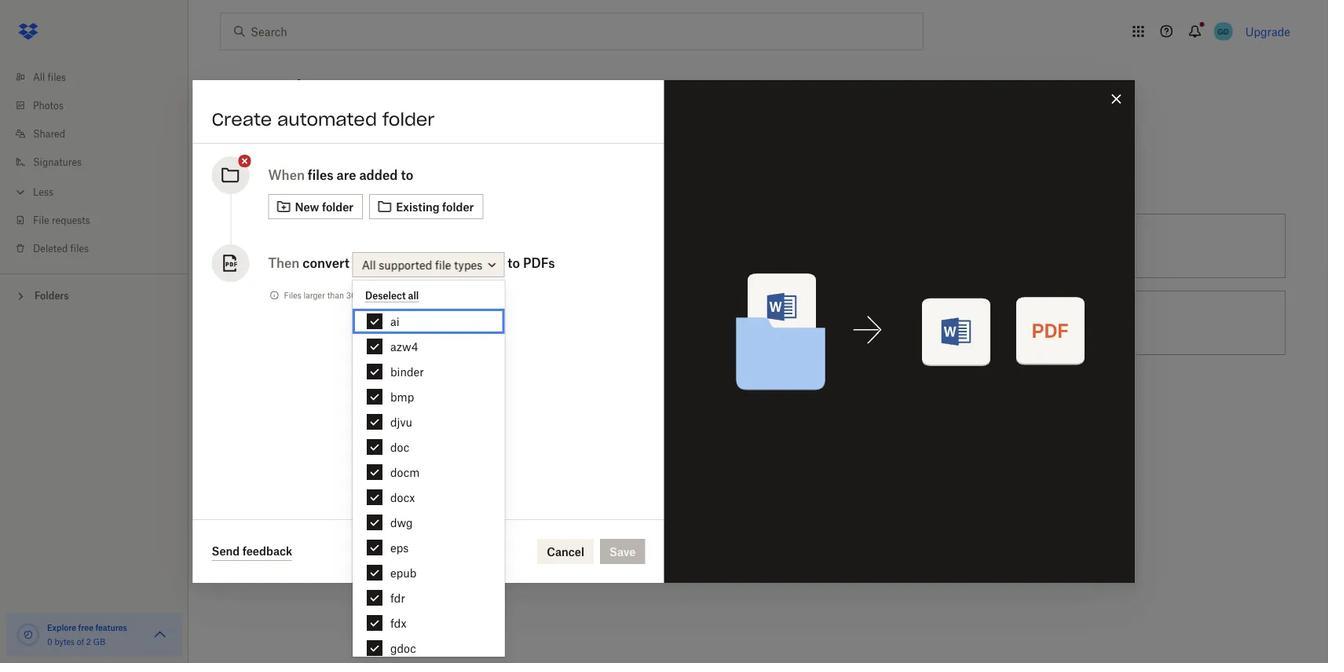 Task type: vqa. For each thing, say whether or not it's contained in the screenshot.
azw4 checkbox item
yes



Task type: describe. For each thing, give the bounding box(es) containing it.
create automated folder
[[212, 108, 435, 130]]

than
[[327, 290, 344, 300]]

an for add
[[249, 176, 266, 193]]

deleted
[[33, 242, 68, 254]]

unzip
[[1003, 316, 1034, 330]]

to pdfs
[[508, 255, 555, 271]]

file for choose a file format to convert videos to
[[695, 316, 711, 330]]

choose a category to sort files by
[[284, 239, 457, 253]]

automations
[[220, 76, 334, 98]]

audio
[[447, 393, 476, 407]]

choose a file format to convert audio files to button
[[214, 361, 573, 439]]

sort
[[396, 239, 417, 253]]

convert for choose a file format to convert videos to
[[765, 316, 804, 330]]

choose a file format to convert videos to
[[643, 316, 853, 330]]

by
[[444, 239, 457, 253]]

djvu
[[391, 415, 413, 429]]

signatures link
[[13, 148, 189, 176]]

larger
[[304, 290, 325, 300]]

choose for choose a file format to convert videos to
[[643, 316, 683, 330]]

docx
[[391, 491, 415, 504]]

convert inside create automated folder dialog
[[303, 255, 350, 271]]

fdx
[[391, 617, 407, 630]]

deselect all
[[365, 290, 419, 302]]

add
[[220, 176, 245, 193]]

when
[[268, 167, 305, 183]]

of
[[77, 637, 84, 647]]

folders button
[[0, 284, 189, 307]]

dwg
[[391, 516, 413, 529]]

djvu checkbox item
[[353, 409, 505, 435]]

unzip files button
[[933, 284, 1293, 361]]

convert for choose a file format to convert audio files to
[[405, 393, 444, 407]]

rule
[[673, 239, 693, 253]]

set
[[643, 239, 661, 253]]

choose for choose a file format to convert audio files to
[[284, 393, 323, 407]]

deleted files link
[[13, 234, 189, 262]]

create automated folder dialog
[[193, 80, 1136, 583]]

automated
[[278, 108, 377, 130]]

doc checkbox item
[[353, 435, 505, 460]]

file for choose a file format to convert audio files to
[[335, 393, 351, 407]]

renames
[[720, 239, 765, 253]]

set a rule that renames files
[[643, 239, 790, 253]]

choose for choose an image format to convert files to
[[284, 316, 323, 330]]

files right renames
[[768, 239, 790, 253]]

that
[[696, 239, 717, 253]]

signatures
[[33, 156, 82, 168]]

all
[[408, 290, 419, 302]]

fdr
[[391, 591, 405, 605]]

file requests
[[33, 214, 90, 226]]

a for choose a file format to convert audio files to
[[326, 393, 332, 407]]

choose a file format to convert audio files to
[[284, 393, 514, 407]]

file
[[33, 214, 49, 226]]

all files link
[[13, 63, 189, 91]]

features
[[95, 623, 127, 633]]

explore free features 0 bytes of 2 gb
[[47, 623, 127, 647]]

shared link
[[13, 119, 189, 148]]

epub
[[391, 566, 417, 580]]

category
[[335, 239, 380, 253]]

upgrade
[[1246, 25, 1291, 38]]

set a rule that renames files button
[[573, 207, 933, 284]]

photos
[[33, 99, 64, 111]]

docx checkbox item
[[353, 485, 505, 510]]

choose an image format to convert files to button
[[214, 284, 573, 361]]

choose an image format to convert files to
[[284, 316, 505, 330]]

eps
[[391, 541, 409, 554]]

2
[[86, 637, 91, 647]]

files are added to
[[308, 167, 414, 183]]

free
[[78, 623, 94, 633]]

less
[[33, 186, 53, 198]]

all for all supported file types
[[362, 258, 376, 271]]

supported
[[379, 258, 432, 271]]

not
[[387, 290, 399, 300]]

files inside create automated folder dialog
[[308, 167, 334, 183]]

gb
[[93, 637, 105, 647]]

format for videos
[[714, 316, 748, 330]]

docm checkbox item
[[353, 460, 505, 485]]

all files
[[33, 71, 66, 83]]

azw4
[[391, 340, 418, 353]]

quota usage element
[[16, 622, 41, 648]]

folders
[[35, 290, 69, 302]]



Task type: locate. For each thing, give the bounding box(es) containing it.
format down renames
[[714, 316, 748, 330]]

fdx checkbox item
[[353, 611, 505, 636]]

an
[[249, 176, 266, 193], [326, 316, 339, 330]]

all supported file types
[[362, 258, 483, 271]]

automation
[[270, 176, 346, 193]]

format up azw4
[[377, 316, 412, 330]]

fdr checkbox item
[[353, 585, 505, 611]]

all supported file types button
[[353, 252, 505, 277]]

unzip files
[[1003, 316, 1058, 330]]

deleted files
[[33, 242, 89, 254]]

format
[[377, 316, 412, 330], [714, 316, 748, 330], [354, 393, 389, 407]]

files right audio
[[479, 393, 500, 407]]

format for files
[[377, 316, 412, 330]]

1 horizontal spatial an
[[326, 316, 339, 330]]

list
[[0, 53, 189, 273]]

1 vertical spatial file
[[695, 316, 711, 330]]

create
[[212, 108, 272, 130]]

format inside choose a file format to convert audio files to button
[[354, 393, 389, 407]]

convert
[[303, 255, 350, 271], [428, 316, 467, 330], [765, 316, 804, 330], [405, 393, 444, 407]]

explore
[[47, 623, 76, 633]]

choose a category to sort files by button
[[214, 207, 573, 284]]

dropbox image
[[13, 16, 44, 47]]

all for all files
[[33, 71, 45, 83]]

are
[[337, 167, 356, 183]]

1 horizontal spatial all
[[362, 258, 376, 271]]

an inside choose an image format to convert files to button
[[326, 316, 339, 330]]

0
[[47, 637, 52, 647]]

binder checkbox item
[[353, 359, 505, 384]]

files up azw4 checkbox item at left bottom
[[470, 316, 491, 330]]

all
[[33, 71, 45, 83], [362, 258, 376, 271]]

format for audio
[[354, 393, 389, 407]]

will
[[372, 290, 385, 300]]

dwg checkbox item
[[353, 510, 505, 535]]

gdoc
[[391, 642, 416, 655]]

an for choose
[[326, 316, 339, 330]]

a for choose a file format to convert videos to
[[686, 316, 692, 330]]

1 vertical spatial all
[[362, 258, 376, 271]]

be
[[401, 290, 410, 300]]

a left 'bmp'
[[326, 393, 332, 407]]

files right deleted
[[70, 242, 89, 254]]

add an automation
[[220, 176, 346, 193]]

file
[[435, 258, 451, 271], [695, 316, 711, 330], [335, 393, 351, 407]]

convert up than
[[303, 255, 350, 271]]

file left 'bmp'
[[335, 393, 351, 407]]

files left are
[[308, 167, 334, 183]]

0 horizontal spatial file
[[335, 393, 351, 407]]

2 horizontal spatial file
[[695, 316, 711, 330]]

all down choose a category to sort files by
[[362, 258, 376, 271]]

upgrade link
[[1246, 25, 1291, 38]]

choose a file format to convert videos to button
[[573, 284, 933, 361]]

all inside dropdown button
[[362, 258, 376, 271]]

a for choose a category to sort files by
[[326, 239, 332, 253]]

a down rule
[[686, 316, 692, 330]]

click to watch a demo video image
[[337, 79, 356, 97]]

file inside dropdown button
[[435, 258, 451, 271]]

format inside choose an image format to convert files to button
[[377, 316, 412, 330]]

photos link
[[13, 91, 189, 119]]

0 vertical spatial all
[[33, 71, 45, 83]]

file down the that
[[695, 316, 711, 330]]

files
[[48, 71, 66, 83], [308, 167, 334, 183], [420, 239, 441, 253], [768, 239, 790, 253], [70, 242, 89, 254], [470, 316, 491, 330], [1037, 316, 1058, 330], [479, 393, 500, 407]]

an left image
[[326, 316, 339, 330]]

a right the set
[[664, 239, 670, 253]]

0 vertical spatial file
[[435, 258, 451, 271]]

file for all supported file types
[[435, 258, 451, 271]]

ai checkbox item
[[353, 309, 505, 334]]

add an automation main content
[[214, 113, 1329, 663]]

to
[[401, 167, 414, 183], [383, 239, 393, 253], [508, 255, 520, 271], [415, 316, 425, 330], [494, 316, 505, 330], [751, 316, 762, 330], [843, 316, 853, 330], [392, 393, 402, 407], [503, 393, 514, 407]]

1 vertical spatial an
[[326, 316, 339, 330]]

1 horizontal spatial file
[[435, 258, 451, 271]]

choose for choose a category to sort files by
[[284, 239, 323, 253]]

files right the unzip
[[1037, 316, 1058, 330]]

2 vertical spatial file
[[335, 393, 351, 407]]

convert up djvu checkbox item
[[405, 393, 444, 407]]

format inside choose a file format to convert videos to button
[[714, 316, 748, 330]]

added
[[359, 167, 398, 183]]

pdfs
[[523, 255, 555, 271]]

deselect all button
[[365, 290, 419, 303]]

binder
[[391, 365, 424, 378]]

0 horizontal spatial an
[[249, 176, 266, 193]]

files larger than 30mb will not be converted
[[284, 290, 450, 300]]

ai
[[391, 315, 400, 328]]

file requests link
[[13, 206, 189, 234]]

azw4 checkbox item
[[353, 334, 505, 359]]

folder
[[383, 108, 435, 130]]

files up photos
[[48, 71, 66, 83]]

bmp checkbox item
[[353, 384, 505, 409]]

list containing all files
[[0, 53, 189, 273]]

bytes
[[55, 637, 75, 647]]

convert for choose an image format to convert files to
[[428, 316, 467, 330]]

an right add
[[249, 176, 266, 193]]

doc
[[391, 440, 410, 454]]

eps checkbox item
[[353, 535, 505, 560]]

shared
[[33, 128, 65, 139]]

all up photos
[[33, 71, 45, 83]]

then
[[268, 255, 300, 271]]

videos
[[807, 316, 840, 330]]

convert up azw4 checkbox item at left bottom
[[428, 316, 467, 330]]

0 horizontal spatial all
[[33, 71, 45, 83]]

requests
[[52, 214, 90, 226]]

0 vertical spatial an
[[249, 176, 266, 193]]

file down "by"
[[435, 258, 451, 271]]

less image
[[13, 184, 28, 200]]

30mb
[[346, 290, 370, 300]]

convert left the videos at the right
[[765, 316, 804, 330]]

a for set a rule that renames files
[[664, 239, 670, 253]]

docm
[[391, 466, 420, 479]]

image
[[342, 316, 374, 330]]

deselect
[[365, 290, 406, 302]]

types
[[454, 258, 483, 271]]

a left category
[[326, 239, 332, 253]]

format left 'bmp'
[[354, 393, 389, 407]]

gdoc checkbox item
[[353, 636, 505, 661]]

files left "by"
[[420, 239, 441, 253]]

files
[[284, 290, 302, 300]]

bmp
[[391, 390, 414, 404]]

epub checkbox item
[[353, 560, 505, 585]]

converted
[[413, 290, 450, 300]]

a
[[326, 239, 332, 253], [664, 239, 670, 253], [686, 316, 692, 330], [326, 393, 332, 407]]

choose
[[284, 239, 323, 253], [284, 316, 323, 330], [643, 316, 683, 330], [284, 393, 323, 407]]



